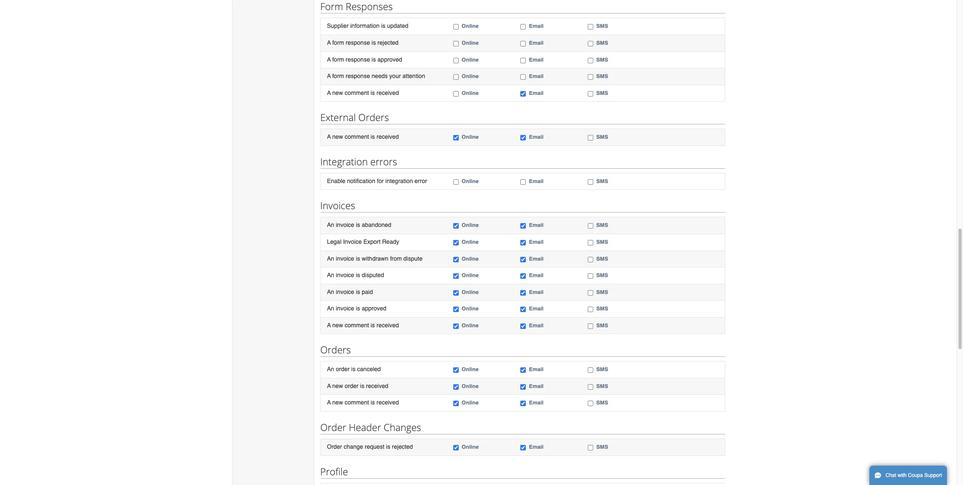 Task type: describe. For each thing, give the bounding box(es) containing it.
an for an invoice is disputed
[[327, 272, 334, 278]]

order change request is rejected
[[327, 443, 413, 450]]

7 email from the top
[[529, 178, 544, 184]]

5 a from the top
[[327, 133, 331, 140]]

chat with coupa support button
[[870, 466, 947, 485]]

notification
[[347, 177, 375, 184]]

6 sms from the top
[[596, 134, 608, 140]]

0 vertical spatial order
[[336, 366, 350, 373]]

3 sms from the top
[[596, 56, 608, 63]]

chat
[[886, 472, 896, 478]]

integration errors
[[320, 155, 397, 168]]

rejected for order change request is rejected
[[392, 443, 413, 450]]

invoice
[[343, 238, 362, 245]]

11 online from the top
[[462, 272, 479, 278]]

0 vertical spatial approved
[[378, 56, 402, 63]]

is down a new order is received
[[371, 399, 375, 406]]

1 a new comment is received from the top
[[327, 89, 399, 96]]

header
[[349, 420, 381, 434]]

4 a new comment is received from the top
[[327, 399, 399, 406]]

2 a new comment is received from the top
[[327, 133, 399, 140]]

5 email from the top
[[529, 90, 544, 96]]

12 email from the top
[[529, 289, 544, 295]]

7 sms from the top
[[596, 178, 608, 184]]

4 comment from the top
[[345, 399, 369, 406]]

error
[[415, 177, 427, 184]]

18 online from the top
[[462, 444, 479, 450]]

paid
[[362, 288, 373, 295]]

1 vertical spatial approved
[[362, 305, 386, 312]]

coupa
[[908, 472, 923, 478]]

3 a from the top
[[327, 73, 331, 79]]

is left disputed
[[356, 272, 360, 278]]

rejected for a form response is rejected
[[378, 39, 399, 46]]

17 sms from the top
[[596, 400, 608, 406]]

support
[[925, 472, 942, 478]]

an invoice is approved
[[327, 305, 386, 312]]

legal
[[327, 238, 342, 245]]

1 horizontal spatial orders
[[358, 111, 389, 124]]

16 email from the top
[[529, 383, 544, 389]]

is up the an invoice is disputed
[[356, 255, 360, 262]]

4 new from the top
[[332, 382, 343, 389]]

4 email from the top
[[529, 73, 544, 79]]

6 email from the top
[[529, 134, 544, 140]]

for
[[377, 177, 384, 184]]

invoice for approved
[[336, 305, 354, 312]]

is right request
[[386, 443, 390, 450]]

an invoice is withdrawn from dispute
[[327, 255, 423, 262]]

from
[[390, 255, 402, 262]]

attention
[[403, 73, 425, 79]]

7 online from the top
[[462, 178, 479, 184]]

withdrawn
[[362, 255, 388, 262]]

response for approved
[[346, 56, 370, 63]]

received down an invoice is approved
[[377, 322, 399, 328]]

an invoice is disputed
[[327, 272, 384, 278]]

chat with coupa support
[[886, 472, 942, 478]]

an for an invoice is approved
[[327, 305, 334, 312]]

is down a form response needs your attention
[[371, 89, 375, 96]]

a form response is rejected
[[327, 39, 399, 46]]

5 online from the top
[[462, 90, 479, 96]]

10 online from the top
[[462, 255, 479, 262]]

response for your
[[346, 73, 370, 79]]

2 online from the top
[[462, 40, 479, 46]]

12 sms from the top
[[596, 289, 608, 295]]

a form response needs your attention
[[327, 73, 425, 79]]

form for a form response is rejected
[[332, 39, 344, 46]]

disputed
[[362, 272, 384, 278]]

1 online from the top
[[462, 23, 479, 29]]

enable
[[327, 177, 345, 184]]

15 online from the top
[[462, 366, 479, 373]]

received up changes
[[377, 399, 399, 406]]

15 sms from the top
[[596, 366, 608, 373]]

is down 'external orders'
[[371, 133, 375, 140]]

13 sms from the top
[[596, 305, 608, 312]]

response for rejected
[[346, 39, 370, 46]]

needs
[[372, 73, 388, 79]]

enable notification for integration error
[[327, 177, 427, 184]]

invoice for disputed
[[336, 272, 354, 278]]

is down an invoice is approved
[[371, 322, 375, 328]]

is left updated
[[381, 23, 385, 29]]

1 vertical spatial orders
[[320, 343, 351, 357]]

1 vertical spatial order
[[345, 382, 359, 389]]

is down canceled
[[360, 382, 364, 389]]

legal invoice export ready
[[327, 238, 399, 245]]

a form response is approved
[[327, 56, 402, 63]]

is up a form response needs your attention
[[372, 56, 376, 63]]

17 online from the top
[[462, 400, 479, 406]]

11 sms from the top
[[596, 272, 608, 278]]

5 new from the top
[[332, 399, 343, 406]]

an order is canceled
[[327, 366, 381, 373]]

8 email from the top
[[529, 222, 544, 228]]



Task type: locate. For each thing, give the bounding box(es) containing it.
order up a new order is received
[[336, 366, 350, 373]]

4 sms from the top
[[596, 73, 608, 79]]

1 response from the top
[[346, 39, 370, 46]]

received up "errors"
[[377, 133, 399, 140]]

is left paid
[[356, 288, 360, 295]]

1 vertical spatial form
[[332, 56, 344, 63]]

invoice up an invoice is paid
[[336, 272, 354, 278]]

0 vertical spatial form
[[332, 39, 344, 46]]

11 email from the top
[[529, 272, 544, 278]]

approved down paid
[[362, 305, 386, 312]]

orders up an order is canceled
[[320, 343, 351, 357]]

order
[[320, 420, 346, 434], [327, 443, 342, 450]]

an down the an invoice is disputed
[[327, 288, 334, 295]]

ready
[[382, 238, 399, 245]]

new down a new order is received
[[332, 399, 343, 406]]

comment down a new order is received
[[345, 399, 369, 406]]

new down an invoice is approved
[[332, 322, 343, 328]]

1 an from the top
[[327, 222, 334, 228]]

rejected
[[378, 39, 399, 46], [392, 443, 413, 450]]

14 sms from the top
[[596, 322, 608, 328]]

is
[[381, 23, 385, 29], [372, 39, 376, 46], [372, 56, 376, 63], [371, 89, 375, 96], [371, 133, 375, 140], [356, 222, 360, 228], [356, 255, 360, 262], [356, 272, 360, 278], [356, 288, 360, 295], [356, 305, 360, 312], [371, 322, 375, 328], [351, 366, 356, 373], [360, 382, 364, 389], [371, 399, 375, 406], [386, 443, 390, 450]]

profile
[[320, 465, 348, 478]]

7 a from the top
[[327, 382, 331, 389]]

response up a form response is approved
[[346, 39, 370, 46]]

order for order header changes
[[320, 420, 346, 434]]

4 online from the top
[[462, 73, 479, 79]]

3 a new comment is received from the top
[[327, 322, 399, 328]]

8 a from the top
[[327, 399, 331, 406]]

6 a from the top
[[327, 322, 331, 328]]

sms
[[596, 23, 608, 29], [596, 40, 608, 46], [596, 56, 608, 63], [596, 73, 608, 79], [596, 90, 608, 96], [596, 134, 608, 140], [596, 178, 608, 184], [596, 222, 608, 228], [596, 239, 608, 245], [596, 255, 608, 262], [596, 272, 608, 278], [596, 289, 608, 295], [596, 305, 608, 312], [596, 322, 608, 328], [596, 366, 608, 373], [596, 383, 608, 389], [596, 400, 608, 406], [596, 444, 608, 450]]

10 sms from the top
[[596, 255, 608, 262]]

a new comment is received down an invoice is approved
[[327, 322, 399, 328]]

form
[[332, 39, 344, 46], [332, 56, 344, 63], [332, 73, 344, 79]]

supplier information is updated
[[327, 23, 408, 29]]

response
[[346, 39, 370, 46], [346, 56, 370, 63], [346, 73, 370, 79]]

order
[[336, 366, 350, 373], [345, 382, 359, 389]]

an for an order is canceled
[[327, 366, 334, 373]]

an down an invoice is paid
[[327, 305, 334, 312]]

a new order is received
[[327, 382, 388, 389]]

2 new from the top
[[332, 133, 343, 140]]

dispute
[[404, 255, 423, 262]]

None checkbox
[[521, 41, 526, 46], [521, 58, 526, 63], [453, 74, 459, 80], [521, 74, 526, 80], [453, 91, 459, 96], [521, 91, 526, 96], [453, 135, 459, 141], [588, 135, 593, 141], [453, 179, 459, 185], [453, 223, 459, 229], [521, 223, 526, 229], [453, 240, 459, 245], [521, 240, 526, 245], [588, 240, 593, 245], [453, 257, 459, 262], [521, 257, 526, 262], [453, 273, 459, 279], [588, 273, 593, 279], [453, 290, 459, 295], [521, 290, 526, 295], [588, 290, 593, 295], [521, 307, 526, 312], [453, 323, 459, 329], [521, 323, 526, 329], [453, 367, 459, 373], [588, 367, 593, 373], [453, 384, 459, 390], [588, 401, 593, 406], [453, 445, 459, 450], [521, 445, 526, 450], [521, 41, 526, 46], [521, 58, 526, 63], [453, 74, 459, 80], [521, 74, 526, 80], [453, 91, 459, 96], [521, 91, 526, 96], [453, 135, 459, 141], [588, 135, 593, 141], [453, 179, 459, 185], [453, 223, 459, 229], [521, 223, 526, 229], [453, 240, 459, 245], [521, 240, 526, 245], [588, 240, 593, 245], [453, 257, 459, 262], [521, 257, 526, 262], [453, 273, 459, 279], [588, 273, 593, 279], [453, 290, 459, 295], [521, 290, 526, 295], [588, 290, 593, 295], [521, 307, 526, 312], [453, 323, 459, 329], [521, 323, 526, 329], [453, 367, 459, 373], [588, 367, 593, 373], [453, 384, 459, 390], [588, 401, 593, 406], [453, 445, 459, 450], [521, 445, 526, 450]]

18 sms from the top
[[596, 444, 608, 450]]

4 an from the top
[[327, 288, 334, 295]]

form down supplier
[[332, 39, 344, 46]]

a new comment is received down 'external orders'
[[327, 133, 399, 140]]

request
[[365, 443, 385, 450]]

received down the your
[[377, 89, 399, 96]]

new
[[332, 89, 343, 96], [332, 133, 343, 140], [332, 322, 343, 328], [332, 382, 343, 389], [332, 399, 343, 406]]

invoice down the an invoice is disputed
[[336, 288, 354, 295]]

new up external
[[332, 89, 343, 96]]

6 an from the top
[[327, 366, 334, 373]]

is left canceled
[[351, 366, 356, 373]]

2 invoice from the top
[[336, 255, 354, 262]]

information
[[350, 23, 380, 29]]

5 sms from the top
[[596, 90, 608, 96]]

rejected down updated
[[378, 39, 399, 46]]

new down external
[[332, 133, 343, 140]]

invoice down an invoice is paid
[[336, 305, 354, 312]]

approved up the your
[[378, 56, 402, 63]]

2 email from the top
[[529, 40, 544, 46]]

orders right external
[[358, 111, 389, 124]]

invoice for withdrawn
[[336, 255, 354, 262]]

response down a form response is rejected
[[346, 56, 370, 63]]

invoice
[[336, 222, 354, 228], [336, 255, 354, 262], [336, 272, 354, 278], [336, 288, 354, 295], [336, 305, 354, 312]]

supplier
[[327, 23, 349, 29]]

3 email from the top
[[529, 56, 544, 63]]

is up legal invoice export ready
[[356, 222, 360, 228]]

a
[[327, 39, 331, 46], [327, 56, 331, 63], [327, 73, 331, 79], [327, 89, 331, 96], [327, 133, 331, 140], [327, 322, 331, 328], [327, 382, 331, 389], [327, 399, 331, 406]]

3 an from the top
[[327, 272, 334, 278]]

16 sms from the top
[[596, 383, 608, 389]]

an for an invoice is withdrawn from dispute
[[327, 255, 334, 262]]

3 online from the top
[[462, 56, 479, 63]]

9 online from the top
[[462, 239, 479, 245]]

integration
[[385, 177, 413, 184]]

online
[[462, 23, 479, 29], [462, 40, 479, 46], [462, 56, 479, 63], [462, 73, 479, 79], [462, 90, 479, 96], [462, 134, 479, 140], [462, 178, 479, 184], [462, 222, 479, 228], [462, 239, 479, 245], [462, 255, 479, 262], [462, 272, 479, 278], [462, 289, 479, 295], [462, 305, 479, 312], [462, 322, 479, 328], [462, 366, 479, 373], [462, 383, 479, 389], [462, 400, 479, 406], [462, 444, 479, 450]]

external
[[320, 111, 356, 124]]

10 email from the top
[[529, 255, 544, 262]]

an up an invoice is paid
[[327, 272, 334, 278]]

1 invoice from the top
[[336, 222, 354, 228]]

12 online from the top
[[462, 289, 479, 295]]

invoice for paid
[[336, 288, 354, 295]]

canceled
[[357, 366, 381, 373]]

2 sms from the top
[[596, 40, 608, 46]]

an for an invoice is paid
[[327, 288, 334, 295]]

9 email from the top
[[529, 239, 544, 245]]

an
[[327, 222, 334, 228], [327, 255, 334, 262], [327, 272, 334, 278], [327, 288, 334, 295], [327, 305, 334, 312], [327, 366, 334, 373]]

13 online from the top
[[462, 305, 479, 312]]

1 vertical spatial order
[[327, 443, 342, 450]]

14 online from the top
[[462, 322, 479, 328]]

18 email from the top
[[529, 444, 544, 450]]

5 an from the top
[[327, 305, 334, 312]]

13 email from the top
[[529, 305, 544, 312]]

8 sms from the top
[[596, 222, 608, 228]]

errors
[[370, 155, 397, 168]]

comment
[[345, 89, 369, 96], [345, 133, 369, 140], [345, 322, 369, 328], [345, 399, 369, 406]]

2 an from the top
[[327, 255, 334, 262]]

1 form from the top
[[332, 39, 344, 46]]

received
[[377, 89, 399, 96], [377, 133, 399, 140], [377, 322, 399, 328], [366, 382, 388, 389], [377, 399, 399, 406]]

2 a from the top
[[327, 56, 331, 63]]

is down an invoice is paid
[[356, 305, 360, 312]]

1 comment from the top
[[345, 89, 369, 96]]

your
[[389, 73, 401, 79]]

0 horizontal spatial orders
[[320, 343, 351, 357]]

0 vertical spatial order
[[320, 420, 346, 434]]

form down a form response is rejected
[[332, 56, 344, 63]]

received down canceled
[[366, 382, 388, 389]]

0 vertical spatial response
[[346, 39, 370, 46]]

invoice up invoice
[[336, 222, 354, 228]]

1 vertical spatial response
[[346, 56, 370, 63]]

1 email from the top
[[529, 23, 544, 29]]

4 invoice from the top
[[336, 288, 354, 295]]

a new comment is received down a form response needs your attention
[[327, 89, 399, 96]]

16 online from the top
[[462, 383, 479, 389]]

rejected down changes
[[392, 443, 413, 450]]

orders
[[358, 111, 389, 124], [320, 343, 351, 357]]

9 sms from the top
[[596, 239, 608, 245]]

1 sms from the top
[[596, 23, 608, 29]]

0 vertical spatial rejected
[[378, 39, 399, 46]]

approved
[[378, 56, 402, 63], [362, 305, 386, 312]]

form down a form response is approved
[[332, 73, 344, 79]]

export
[[363, 238, 381, 245]]

email
[[529, 23, 544, 29], [529, 40, 544, 46], [529, 56, 544, 63], [529, 73, 544, 79], [529, 90, 544, 96], [529, 134, 544, 140], [529, 178, 544, 184], [529, 222, 544, 228], [529, 239, 544, 245], [529, 255, 544, 262], [529, 272, 544, 278], [529, 289, 544, 295], [529, 305, 544, 312], [529, 322, 544, 328], [529, 366, 544, 373], [529, 383, 544, 389], [529, 400, 544, 406], [529, 444, 544, 450]]

invoices
[[320, 199, 355, 212]]

order down an order is canceled
[[345, 382, 359, 389]]

2 comment from the top
[[345, 133, 369, 140]]

8 online from the top
[[462, 222, 479, 228]]

comment down an invoice is approved
[[345, 322, 369, 328]]

is down supplier information is updated on the left of the page
[[372, 39, 376, 46]]

order for order change request is rejected
[[327, 443, 342, 450]]

form for a form response is approved
[[332, 56, 344, 63]]

an down legal
[[327, 255, 334, 262]]

3 invoice from the top
[[336, 272, 354, 278]]

17 email from the top
[[529, 400, 544, 406]]

order left the change
[[327, 443, 342, 450]]

updated
[[387, 23, 408, 29]]

a new comment is received down a new order is received
[[327, 399, 399, 406]]

4 a from the top
[[327, 89, 331, 96]]

abandoned
[[362, 222, 391, 228]]

an for an invoice is abandoned
[[327, 222, 334, 228]]

form for a form response needs your attention
[[332, 73, 344, 79]]

3 comment from the top
[[345, 322, 369, 328]]

6 online from the top
[[462, 134, 479, 140]]

with
[[898, 472, 907, 478]]

order header changes
[[320, 420, 421, 434]]

1 vertical spatial rejected
[[392, 443, 413, 450]]

comment up 'external orders'
[[345, 89, 369, 96]]

0 vertical spatial orders
[[358, 111, 389, 124]]

new down an order is canceled
[[332, 382, 343, 389]]

2 response from the top
[[346, 56, 370, 63]]

integration
[[320, 155, 368, 168]]

15 email from the top
[[529, 366, 544, 373]]

an up legal
[[327, 222, 334, 228]]

2 form from the top
[[332, 56, 344, 63]]

2 vertical spatial form
[[332, 73, 344, 79]]

changes
[[384, 420, 421, 434]]

invoice down invoice
[[336, 255, 354, 262]]

5 invoice from the top
[[336, 305, 354, 312]]

1 a from the top
[[327, 39, 331, 46]]

14 email from the top
[[529, 322, 544, 328]]

response down a form response is approved
[[346, 73, 370, 79]]

an invoice is paid
[[327, 288, 373, 295]]

a new comment is received
[[327, 89, 399, 96], [327, 133, 399, 140], [327, 322, 399, 328], [327, 399, 399, 406]]

2 vertical spatial response
[[346, 73, 370, 79]]

3 form from the top
[[332, 73, 344, 79]]

None checkbox
[[453, 24, 459, 30], [521, 24, 526, 30], [588, 24, 593, 30], [453, 41, 459, 46], [588, 41, 593, 46], [453, 58, 459, 63], [588, 58, 593, 63], [588, 74, 593, 80], [588, 91, 593, 96], [521, 135, 526, 141], [521, 179, 526, 185], [588, 179, 593, 185], [588, 223, 593, 229], [588, 257, 593, 262], [521, 273, 526, 279], [453, 307, 459, 312], [588, 307, 593, 312], [588, 323, 593, 329], [521, 367, 526, 373], [521, 384, 526, 390], [588, 384, 593, 390], [453, 401, 459, 406], [521, 401, 526, 406], [588, 445, 593, 450], [453, 24, 459, 30], [521, 24, 526, 30], [588, 24, 593, 30], [453, 41, 459, 46], [588, 41, 593, 46], [453, 58, 459, 63], [588, 58, 593, 63], [588, 74, 593, 80], [588, 91, 593, 96], [521, 135, 526, 141], [521, 179, 526, 185], [588, 179, 593, 185], [588, 223, 593, 229], [588, 257, 593, 262], [521, 273, 526, 279], [453, 307, 459, 312], [588, 307, 593, 312], [588, 323, 593, 329], [521, 367, 526, 373], [521, 384, 526, 390], [588, 384, 593, 390], [453, 401, 459, 406], [521, 401, 526, 406], [588, 445, 593, 450]]

3 new from the top
[[332, 322, 343, 328]]

an up a new order is received
[[327, 366, 334, 373]]

external orders
[[320, 111, 389, 124]]

invoice for abandoned
[[336, 222, 354, 228]]

3 response from the top
[[346, 73, 370, 79]]

comment down 'external orders'
[[345, 133, 369, 140]]

order up the change
[[320, 420, 346, 434]]

an invoice is abandoned
[[327, 222, 391, 228]]

change
[[344, 443, 363, 450]]

1 new from the top
[[332, 89, 343, 96]]



Task type: vqa. For each thing, say whether or not it's contained in the screenshot.
NAVIGATION
no



